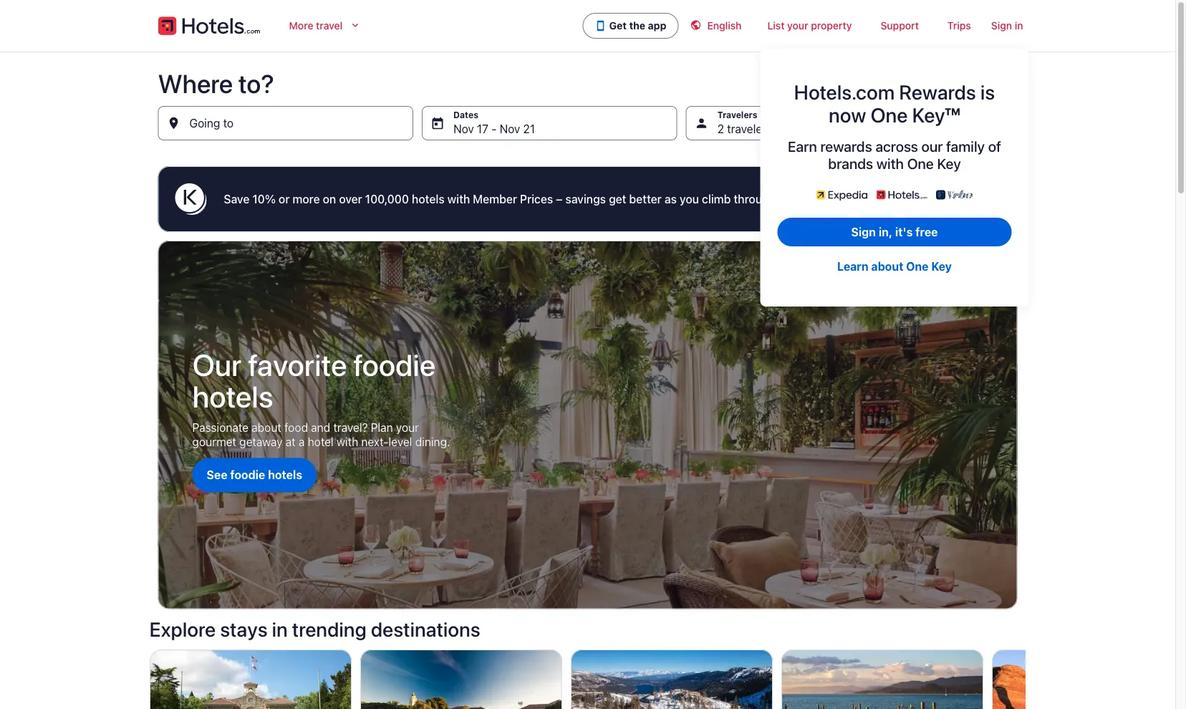 Task type: describe. For each thing, give the bounding box(es) containing it.
more
[[293, 192, 320, 206]]

our
[[922, 138, 943, 154]]

trips
[[948, 20, 971, 32]]

sign for sign in
[[991, 20, 1012, 32]]

at
[[286, 435, 296, 449]]

passionate
[[192, 421, 249, 435]]

2 nov from the left
[[500, 122, 520, 136]]

family
[[946, 138, 985, 154]]

plan
[[371, 421, 393, 435]]

2 vertical spatial one
[[906, 260, 929, 273]]

as
[[665, 192, 677, 206]]

0 vertical spatial hotels
[[412, 192, 445, 206]]

our favorite foodie hotels main content
[[0, 52, 1186, 709]]

gourmet
[[192, 435, 236, 449]]

you
[[680, 192, 699, 206]]

property
[[811, 20, 852, 32]]

food
[[285, 421, 308, 435]]

hotels.com rewards is now one key™
[[794, 80, 995, 126]]

over
[[339, 192, 362, 206]]

-
[[492, 122, 497, 136]]

save 10% or more on over 100,000 hotels with member prices – savings get better as you climb through the tiers
[[224, 192, 823, 206]]

17
[[477, 122, 489, 136]]

getaway
[[239, 435, 283, 449]]

hotels inside our favorite foodie hotels passionate about food and travel? plan your gourmet getaway at a hotel with next-level dining.
[[192, 378, 273, 414]]

in,
[[879, 225, 893, 239]]

level
[[389, 435, 412, 449]]

100,000
[[365, 192, 409, 206]]

list
[[768, 20, 785, 32]]

explore stays in trending destinations
[[149, 617, 480, 641]]

10%
[[252, 192, 276, 206]]

stays
[[220, 617, 268, 641]]

hotels.com logo image
[[877, 189, 928, 201]]

more travel
[[289, 20, 343, 32]]

key inside earn rewards across our family of brands with one key
[[937, 155, 961, 172]]

tiers
[[799, 192, 823, 206]]

get
[[609, 20, 627, 32]]

1 horizontal spatial your
[[787, 20, 809, 32]]

more
[[289, 20, 313, 32]]

1 nov from the left
[[454, 122, 474, 136]]

foodie inside our favorite foodie hotels passionate about food and travel? plan your gourmet getaway at a hotel with next-level dining.
[[353, 347, 436, 382]]

with inside earn rewards across our family of brands with one key
[[877, 155, 904, 172]]

get the app
[[609, 20, 667, 32]]

travel
[[316, 20, 343, 32]]

on
[[323, 192, 336, 206]]

see
[[207, 468, 228, 482]]

free
[[916, 225, 938, 239]]

sign in
[[991, 20, 1023, 32]]

where to?
[[158, 68, 274, 98]]

destinations
[[371, 617, 480, 641]]

member
[[473, 192, 517, 206]]

of
[[989, 138, 1002, 154]]

key™
[[912, 103, 961, 126]]

next-
[[361, 435, 389, 449]]

–
[[556, 192, 563, 206]]

dining.
[[415, 435, 450, 449]]

the inside our favorite foodie hotels main content
[[779, 192, 796, 206]]

vrbo logo image
[[936, 189, 973, 201]]

support link
[[866, 11, 933, 40]]

download the app button image
[[595, 20, 607, 32]]



Task type: locate. For each thing, give the bounding box(es) containing it.
nov
[[454, 122, 474, 136], [500, 122, 520, 136]]

hotel
[[308, 435, 334, 449]]

foodie up plan
[[353, 347, 436, 382]]

more travel button
[[278, 11, 373, 40]]

see foodie hotels link
[[192, 458, 317, 492]]

key down family
[[937, 155, 961, 172]]

small image
[[690, 19, 702, 31]]

to?
[[238, 68, 274, 98]]

trending
[[292, 617, 367, 641]]

hotels.com
[[794, 80, 895, 104]]

save
[[224, 192, 250, 206]]

sign right trips
[[991, 20, 1012, 32]]

hotels logo image
[[158, 14, 261, 37]]

with down across
[[877, 155, 904, 172]]

learn about one key
[[838, 260, 952, 273]]

in inside dropdown button
[[1015, 20, 1023, 32]]

0 vertical spatial one
[[871, 103, 908, 126]]

1 vertical spatial about
[[252, 421, 282, 435]]

sign inside sign in dropdown button
[[991, 20, 1012, 32]]

0 vertical spatial your
[[787, 20, 809, 32]]

2 vertical spatial with
[[337, 435, 358, 449]]

nov 17 - nov 21 button
[[422, 106, 678, 140]]

0 horizontal spatial the
[[629, 20, 646, 32]]

2 horizontal spatial with
[[877, 155, 904, 172]]

0 vertical spatial in
[[1015, 20, 1023, 32]]

about down in,
[[872, 260, 904, 273]]

key down free
[[932, 260, 952, 273]]

earn
[[788, 138, 817, 154]]

it's
[[895, 225, 913, 239]]

1 vertical spatial foodie
[[230, 468, 265, 482]]

0 horizontal spatial sign
[[851, 225, 876, 239]]

support
[[881, 20, 919, 32]]

1 horizontal spatial foodie
[[353, 347, 436, 382]]

one up across
[[871, 103, 908, 126]]

where
[[158, 68, 233, 98]]

app
[[648, 20, 667, 32]]

across
[[876, 138, 918, 154]]

0 horizontal spatial about
[[252, 421, 282, 435]]

1 vertical spatial key
[[932, 260, 952, 273]]

explore
[[149, 617, 216, 641]]

through
[[734, 192, 776, 206]]

about
[[872, 260, 904, 273], [252, 421, 282, 435]]

about up getaway in the bottom of the page
[[252, 421, 282, 435]]

one down our
[[907, 155, 934, 172]]

our
[[192, 347, 242, 382]]

key
[[937, 155, 961, 172], [932, 260, 952, 273]]

travel?
[[333, 421, 368, 435]]

is
[[981, 80, 995, 104]]

0 vertical spatial the
[[629, 20, 646, 32]]

dine under a verdant mosaic of plant life in the city. image
[[158, 241, 1018, 609]]

1 vertical spatial hotels
[[192, 378, 273, 414]]

savings
[[566, 192, 606, 206]]

learn
[[838, 260, 869, 273]]

rewards
[[899, 80, 976, 104]]

sign in button
[[986, 11, 1029, 40]]

the left tiers
[[779, 192, 796, 206]]

and
[[311, 421, 330, 435]]

0 horizontal spatial foodie
[[230, 468, 265, 482]]

1 vertical spatial one
[[907, 155, 934, 172]]

0 vertical spatial with
[[877, 155, 904, 172]]

1 horizontal spatial sign
[[991, 20, 1012, 32]]

climb
[[702, 192, 731, 206]]

in right trips
[[1015, 20, 1023, 32]]

a
[[299, 435, 305, 449]]

english
[[707, 20, 742, 32]]

expedia logo image
[[816, 189, 868, 201]]

1 vertical spatial sign
[[851, 225, 876, 239]]

0 vertical spatial key
[[937, 155, 961, 172]]

1 horizontal spatial the
[[779, 192, 796, 206]]

see foodie hotels
[[207, 468, 302, 482]]

about inside our favorite foodie hotels passionate about food and travel? plan your gourmet getaway at a hotel with next-level dining.
[[252, 421, 282, 435]]

21
[[523, 122, 535, 136]]

rewards
[[821, 138, 872, 154]]

your up level
[[396, 421, 419, 435]]

hotels right 100,000
[[412, 192, 445, 206]]

list your property link
[[753, 11, 866, 40]]

1 horizontal spatial with
[[448, 192, 470, 206]]

the
[[629, 20, 646, 32], [779, 192, 796, 206]]

2 vertical spatial hotels
[[268, 468, 302, 482]]

0 horizontal spatial in
[[272, 617, 288, 641]]

our favorite foodie hotels passionate about food and travel? plan your gourmet getaway at a hotel with next-level dining.
[[192, 347, 450, 449]]

earn rewards across our family of brands with one key
[[788, 138, 1002, 172]]

hotels inside see foodie hotels link
[[268, 468, 302, 482]]

better
[[629, 192, 662, 206]]

in inside our favorite foodie hotels main content
[[272, 617, 288, 641]]

sign in, it's free link
[[778, 218, 1012, 246]]

with inside our favorite foodie hotels passionate about food and travel? plan your gourmet getaway at a hotel with next-level dining.
[[337, 435, 358, 449]]

your inside our favorite foodie hotels passionate about food and travel? plan your gourmet getaway at a hotel with next-level dining.
[[396, 421, 419, 435]]

trips link
[[933, 11, 986, 40]]

0 horizontal spatial your
[[396, 421, 419, 435]]

sign
[[991, 20, 1012, 32], [851, 225, 876, 239]]

your
[[787, 20, 809, 32], [396, 421, 419, 435]]

hotels down at
[[268, 468, 302, 482]]

nov 17 - nov 21
[[454, 122, 535, 136]]

sign for sign in, it's free
[[851, 225, 876, 239]]

1 vertical spatial your
[[396, 421, 419, 435]]

prices
[[520, 192, 553, 206]]

0 vertical spatial sign
[[991, 20, 1012, 32]]

the right get
[[629, 20, 646, 32]]

1 vertical spatial the
[[779, 192, 796, 206]]

1 horizontal spatial nov
[[500, 122, 520, 136]]

sign in, it's free
[[851, 225, 938, 239]]

with left "member"
[[448, 192, 470, 206]]

get the app link
[[583, 13, 679, 39]]

1 vertical spatial with
[[448, 192, 470, 206]]

one
[[871, 103, 908, 126], [907, 155, 934, 172], [906, 260, 929, 273]]

foodie
[[353, 347, 436, 382], [230, 468, 265, 482]]

1 vertical spatial in
[[272, 617, 288, 641]]

hotels
[[412, 192, 445, 206], [192, 378, 273, 414], [268, 468, 302, 482]]

sign inside sign in, it's free link
[[851, 225, 876, 239]]

in right stays
[[272, 617, 288, 641]]

key inside learn about one key link
[[932, 260, 952, 273]]

one inside hotels.com rewards is now one key™
[[871, 103, 908, 126]]

1 horizontal spatial about
[[872, 260, 904, 273]]

0 horizontal spatial with
[[337, 435, 358, 449]]

list your property
[[768, 20, 852, 32]]

one inside earn rewards across our family of brands with one key
[[907, 155, 934, 172]]

now
[[829, 103, 867, 126]]

nov right -
[[500, 122, 520, 136]]

one down free
[[906, 260, 929, 273]]

1 horizontal spatial in
[[1015, 20, 1023, 32]]

hotels up "passionate"
[[192, 378, 273, 414]]

in
[[1015, 20, 1023, 32], [272, 617, 288, 641]]

0 horizontal spatial nov
[[454, 122, 474, 136]]

or
[[279, 192, 290, 206]]

0 vertical spatial foodie
[[353, 347, 436, 382]]

nov left 17
[[454, 122, 474, 136]]

foodie right see at the bottom of the page
[[230, 468, 265, 482]]

sign left in,
[[851, 225, 876, 239]]

learn about one key link
[[778, 252, 1012, 281]]

your right list
[[787, 20, 809, 32]]

english button
[[679, 11, 753, 40]]

get
[[609, 192, 627, 206]]

with
[[877, 155, 904, 172], [448, 192, 470, 206], [337, 435, 358, 449]]

0 vertical spatial about
[[872, 260, 904, 273]]

favorite
[[248, 347, 347, 382]]

with down travel?
[[337, 435, 358, 449]]

brands
[[828, 155, 873, 172]]



Task type: vqa. For each thing, say whether or not it's contained in the screenshot.
left foodie
yes



